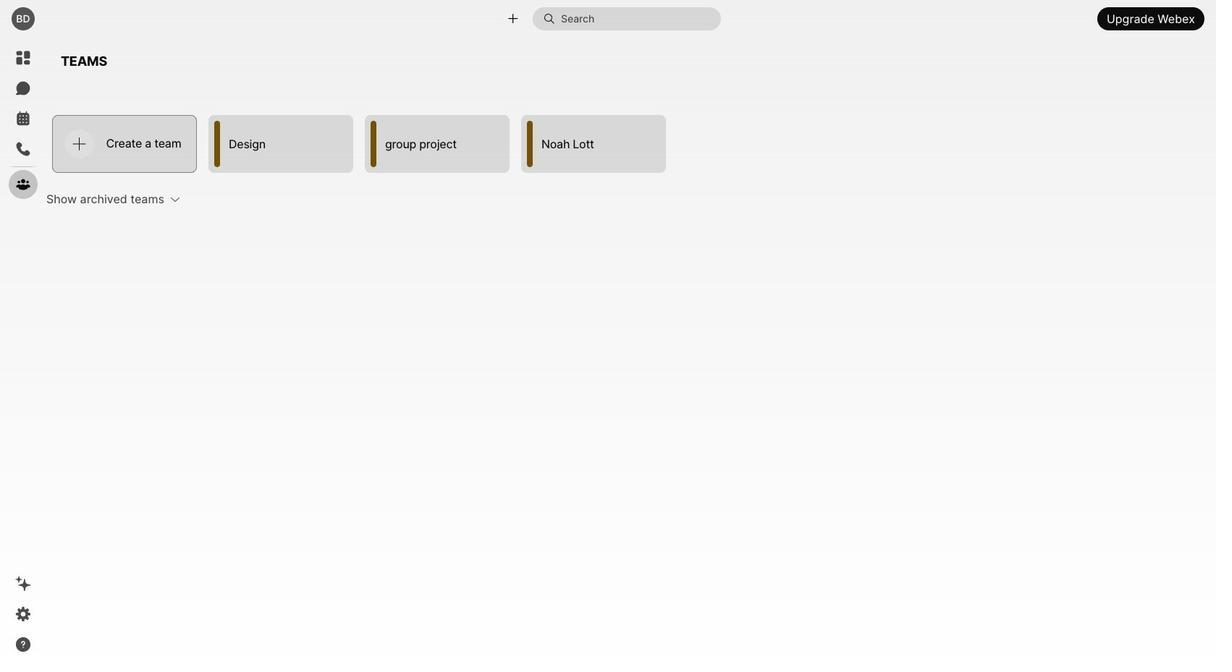 Task type: describe. For each thing, give the bounding box(es) containing it.
show archived teams image
[[170, 194, 180, 204]]



Task type: vqa. For each thing, say whether or not it's contained in the screenshot.
navigation
yes



Task type: locate. For each thing, give the bounding box(es) containing it.
webex tab list
[[9, 43, 38, 199]]

create new team image
[[73, 137, 86, 151]]

navigation
[[0, 38, 46, 673]]

teams list list
[[46, 109, 1193, 179]]



